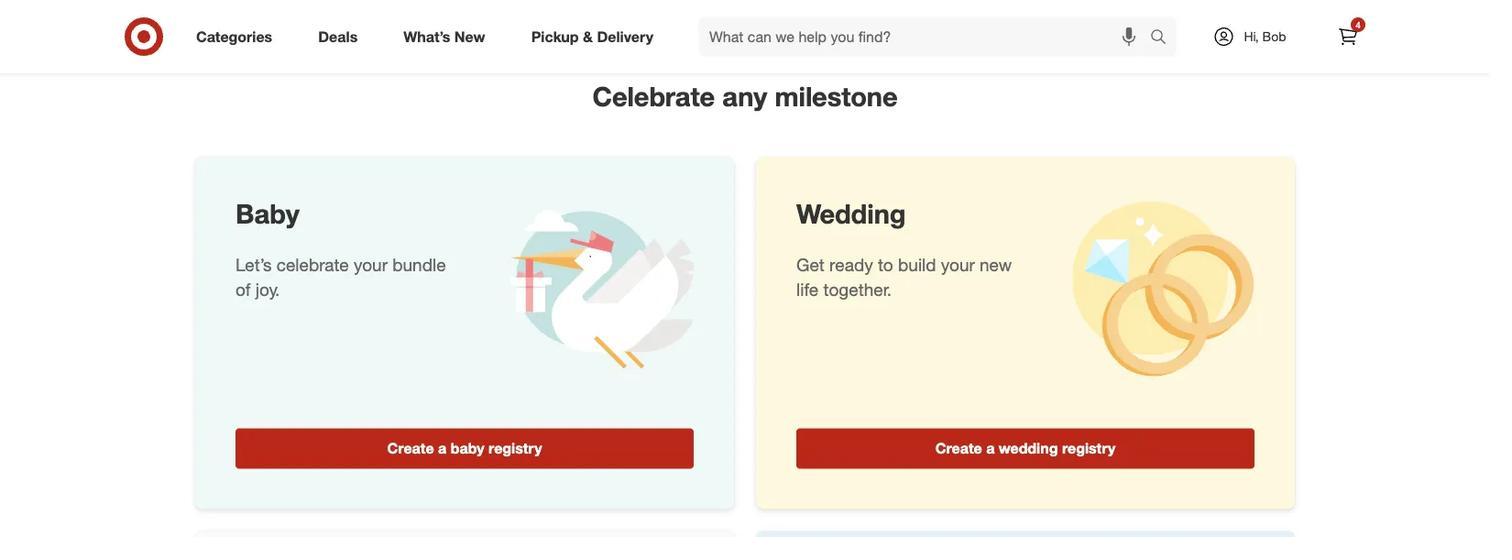 Task type: locate. For each thing, give the bounding box(es) containing it.
your left new
[[941, 254, 975, 275]]

search button
[[1142, 16, 1186, 60]]

4
[[1356, 19, 1361, 30]]

create a wedding registry
[[936, 439, 1116, 457]]

registry right baby
[[489, 439, 542, 457]]

4 link
[[1328, 16, 1369, 57]]

1 horizontal spatial registry
[[1062, 439, 1116, 457]]

baby
[[236, 197, 299, 230]]

create
[[387, 439, 434, 457], [936, 439, 982, 457]]

ready
[[830, 254, 873, 275]]

pickup & delivery link
[[516, 16, 677, 57]]

milestone
[[775, 80, 898, 112]]

categories link
[[181, 16, 295, 57]]

1 create from the left
[[387, 439, 434, 457]]

pickup
[[531, 28, 579, 45]]

a left wedding
[[986, 439, 995, 457]]

deals link
[[303, 16, 381, 57]]

2 create from the left
[[936, 439, 982, 457]]

1 horizontal spatial your
[[941, 254, 975, 275]]

a inside button
[[438, 439, 447, 457]]

0 horizontal spatial your
[[354, 254, 388, 275]]

1 registry from the left
[[489, 439, 542, 457]]

celebrate
[[277, 254, 349, 275]]

any
[[723, 80, 768, 112]]

joy.
[[255, 279, 280, 300]]

a
[[438, 439, 447, 457], [986, 439, 995, 457]]

celebrate
[[593, 80, 715, 112]]

categories
[[196, 28, 272, 45]]

a left baby
[[438, 439, 447, 457]]

1 horizontal spatial create
[[936, 439, 982, 457]]

new
[[455, 28, 486, 45]]

0 horizontal spatial registry
[[489, 439, 542, 457]]

create inside button
[[387, 439, 434, 457]]

get ready to build your new life together.
[[797, 254, 1012, 300]]

2 registry from the left
[[1062, 439, 1116, 457]]

to
[[878, 254, 894, 275]]

your left bundle
[[354, 254, 388, 275]]

build
[[898, 254, 936, 275]]

registry for wedding
[[1062, 439, 1116, 457]]

create left baby
[[387, 439, 434, 457]]

what's new link
[[388, 16, 508, 57]]

registry right wedding
[[1062, 439, 1116, 457]]

a inside button
[[986, 439, 995, 457]]

life
[[797, 279, 819, 300]]

your
[[354, 254, 388, 275], [941, 254, 975, 275]]

a for baby
[[438, 439, 447, 457]]

registry inside button
[[489, 439, 542, 457]]

create inside button
[[936, 439, 982, 457]]

create a baby registry
[[387, 439, 542, 457]]

bob
[[1263, 28, 1287, 44]]

registry
[[489, 439, 542, 457], [1062, 439, 1116, 457]]

what's new
[[404, 28, 486, 45]]

delivery
[[597, 28, 654, 45]]

2 your from the left
[[941, 254, 975, 275]]

2 a from the left
[[986, 439, 995, 457]]

0 horizontal spatial a
[[438, 439, 447, 457]]

1 horizontal spatial a
[[986, 439, 995, 457]]

create left wedding
[[936, 439, 982, 457]]

1 your from the left
[[354, 254, 388, 275]]

registry inside button
[[1062, 439, 1116, 457]]

0 horizontal spatial create
[[387, 439, 434, 457]]

1 a from the left
[[438, 439, 447, 457]]

pickup & delivery
[[531, 28, 654, 45]]



Task type: vqa. For each thing, say whether or not it's contained in the screenshot.
'user image by @keriannbritt' in the bottom of the page
no



Task type: describe. For each thing, give the bounding box(es) containing it.
bundle
[[393, 254, 446, 275]]

your inside 'let's celebrate your bundle of joy.'
[[354, 254, 388, 275]]

new
[[980, 254, 1012, 275]]

search
[[1142, 29, 1186, 47]]

what's
[[404, 28, 450, 45]]

deals
[[318, 28, 358, 45]]

a for wedding
[[986, 439, 995, 457]]

your inside get ready to build your new life together.
[[941, 254, 975, 275]]

registry for baby
[[489, 439, 542, 457]]

create for baby
[[387, 439, 434, 457]]

hi, bob
[[1244, 28, 1287, 44]]

of
[[236, 279, 251, 300]]

create for wedding
[[936, 439, 982, 457]]

wedding
[[999, 439, 1058, 457]]

&
[[583, 28, 593, 45]]

wedding
[[797, 197, 906, 230]]

create a baby registry button
[[236, 428, 694, 469]]

get
[[797, 254, 825, 275]]

hi,
[[1244, 28, 1259, 44]]

celebrate any milestone
[[593, 80, 898, 112]]

together.
[[824, 279, 892, 300]]

baby
[[451, 439, 485, 457]]

let's celebrate your bundle of joy.
[[236, 254, 446, 300]]

What can we help you find? suggestions appear below search field
[[699, 16, 1155, 57]]

create a wedding registry button
[[797, 428, 1255, 469]]

let's
[[236, 254, 272, 275]]



